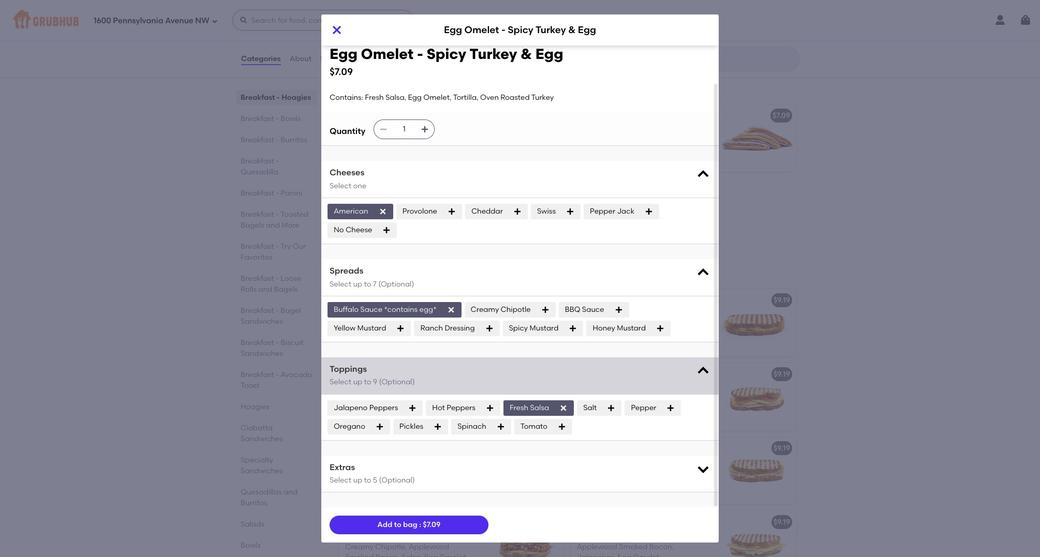 Task type: describe. For each thing, give the bounding box(es) containing it.
contains: inside contains: pepper jack, panini bread, applewood smoked bacon, jalapenos, egg omelet
[[577, 533, 611, 542]]

1 horizontal spatial breakfast - quesadilla
[[338, 81, 461, 94]]

about button
[[289, 40, 312, 78]]

ranch
[[421, 324, 443, 333]]

4 sandwiches from the top
[[241, 467, 283, 476]]

reviews button
[[320, 40, 350, 78]]

contains: panini bread, applewood smoked bacon, egg omelet
[[345, 311, 469, 330]]

panini inside contains: pepper jack, panini bread, creamy chipotle, applewood smoked bacon, salsa, egg omelet
[[429, 533, 451, 542]]

- inside egg omelet - spicy turkey & egg $7.09
[[417, 45, 423, 63]]

pepper left the jack
[[590, 207, 616, 216]]

pickles
[[400, 422, 424, 431]]

american
[[334, 207, 369, 216]]

svg image for hot peppers
[[486, 404, 495, 413]]

egg omelet - egg for panini
[[577, 296, 640, 305]]

one
[[353, 182, 367, 190]]

breakfast for breakfast - avocado toast tab
[[241, 371, 274, 380]]

select for extras
[[330, 477, 352, 485]]

omelet inside contains: panini bread, meat, egg omelet button
[[345, 469, 372, 478]]

burrito
[[400, 25, 424, 34]]

0 vertical spatial contains: fresh salsa, egg omelet, tortilla, oven roasted turkey
[[330, 93, 554, 102]]

ciabatta sandwiches
[[241, 424, 283, 444]]

jack
[[618, 207, 635, 216]]

- inside breakfast - quesadilla
[[276, 157, 279, 166]]

cheddar,
[[381, 15, 414, 24]]

contains: inside contains: panini bread, egg omelet, sausage patty
[[577, 459, 611, 468]]

quantity
[[330, 126, 366, 136]]

breakfast - try our favorites
[[241, 242, 306, 262]]

spreads
[[330, 266, 364, 276]]

pennsylvania
[[113, 16, 163, 25]]

2 vertical spatial tortilla,
[[345, 210, 371, 219]]

breakfast for breakfast - bagel sandwiches tab
[[241, 307, 274, 315]]

specialty sandwiches
[[241, 456, 283, 476]]

cheeses
[[330, 168, 365, 178]]

plain
[[422, 126, 440, 135]]

svg image for cheddar
[[514, 208, 522, 216]]

breakfast for breakfast - quesadilla tab
[[241, 157, 274, 166]]

0 vertical spatial hoagies
[[282, 93, 311, 102]]

tomato,
[[408, 136, 437, 145]]

breakfast for breakfast - hoagies tab at the left
[[241, 93, 275, 102]]

0 horizontal spatial honey
[[593, 324, 616, 333]]

ciabatta
[[241, 424, 273, 433]]

bowls inside 'tab'
[[281, 114, 301, 123]]

bread, inside contains: pepper jack, panini bread, creamy chipotle, applewood smoked bacon, salsa, egg omelet
[[452, 533, 475, 542]]

southwest
[[394, 518, 431, 527]]

egg omelet - garlic smoked turkey & egg
[[345, 111, 494, 120]]

contains: garlic aioli, plain cream cheese, spinach, tomato, egg omelet, tortilla, oven roasted turkey
[[345, 126, 476, 156]]

cheeses select one
[[330, 168, 367, 190]]

pepper jack
[[590, 207, 635, 216]]

creamy chipotle
[[471, 305, 531, 314]]

egg omelet - egg image for $9.19
[[719, 289, 797, 357]]

contains: inside contains: cheddar, fresh salsa, egg omelet, tortilla burrito
[[345, 15, 379, 24]]

egg omelet - spicy bacon image
[[719, 511, 797, 558]]

egg inside contains: cheddar, fresh salsa, egg omelet, tortilla burrito
[[459, 15, 472, 24]]

buffalo sauce *contains egg*
[[334, 305, 437, 314]]

salsa
[[531, 404, 550, 412]]

smoked for egg omelet - applewood smoked bacon
[[437, 296, 465, 305]]

mustard for yellow mustard
[[358, 324, 387, 333]]

1 horizontal spatial chipotle
[[501, 305, 531, 314]]

svg image for salt
[[608, 404, 616, 413]]

1600 pennsylvania avenue nw
[[94, 16, 210, 25]]

toast
[[241, 382, 260, 390]]

smoked for egg omelet - garlic smoked turkey & egg
[[417, 111, 446, 120]]

$5.99
[[540, 0, 559, 9]]

& inside egg omelet - spicy turkey & egg $7.09
[[521, 45, 532, 63]]

(optional) for toppings
[[379, 378, 415, 387]]

- inside breakfast - avocado toast
[[276, 371, 279, 380]]

0 vertical spatial egg omelet - spicy turkey & egg
[[444, 24, 597, 36]]

patty
[[610, 469, 628, 478]]

breakfast - panini inside tab
[[241, 189, 303, 198]]

panini inside contains: panini bread, egg omelet, sausage patty
[[613, 459, 634, 468]]

spinach
[[458, 422, 487, 431]]

egg omelet - honey smoked turkey image
[[719, 363, 797, 431]]

7
[[373, 280, 377, 289]]

quesadilla inside breakfast - quesadilla
[[241, 168, 279, 177]]

5
[[373, 477, 378, 485]]

aioli,
[[404, 126, 421, 135]]

to for spreads
[[364, 280, 372, 289]]

omelet inside contains: pepper jack, panini bread, creamy chipotle, applewood smoked bacon, salsa, egg omelet
[[440, 554, 466, 558]]

no cheese
[[334, 226, 373, 235]]

provolone
[[403, 207, 438, 216]]

jalapenos,
[[577, 554, 617, 558]]

egg omelet - oven roasted turkey image
[[487, 437, 565, 505]]

hot
[[433, 404, 445, 412]]

creamy inside contains: pepper jack, panini bread, creamy chipotle, applewood smoked bacon, salsa, egg omelet
[[345, 543, 374, 552]]

contains: panini bread, egg omelet, sausage patty
[[577, 459, 704, 478]]

chipotle,
[[375, 543, 407, 552]]

egg omelet - applewood smoked bacon image
[[487, 289, 565, 357]]

turkey inside contains: garlic aioli, plain cream cheese, spinach, tomato, egg omelet, tortilla, oven roasted turkey
[[453, 147, 476, 156]]

contains: up honey mustard
[[577, 311, 611, 319]]

reviews
[[321, 54, 349, 63]]

burritos for breakfast - burritos
[[281, 136, 308, 144]]

sandwiches inside breakfast - biscuit sandwiches
[[241, 350, 283, 358]]

toasted
[[281, 210, 309, 219]]

omelet inside contains: panini bread, applewood smoked bacon, egg omelet
[[417, 321, 444, 330]]

oregano
[[334, 422, 366, 431]]

mustard for spicy mustard
[[530, 324, 559, 333]]

nw
[[195, 16, 210, 25]]

egg inside contains: pepper jack, panini bread, applewood smoked bacon, jalapenos, egg omelet
[[618, 554, 632, 558]]

breakfast - burritos tab
[[241, 135, 313, 146]]

bread, inside contains: panini bread, egg omelet, sausage patty
[[636, 459, 659, 468]]

breakfast - hoagies tab
[[241, 92, 313, 103]]

- inside breakfast - bagel sandwiches
[[276, 307, 279, 315]]

contains: panini bread, meat, egg omelet button
[[339, 437, 565, 505]]

quesadillas
[[241, 488, 282, 497]]

- inside 'breakfast - try our favorites'
[[276, 242, 279, 251]]

svg image for oregano
[[376, 423, 384, 431]]

ham for egg omelet - ham
[[394, 370, 411, 379]]

breakfast for breakfast - burritos tab
[[241, 136, 274, 144]]

cheddar
[[472, 207, 503, 216]]

cheese,
[[345, 136, 374, 145]]

up for extras
[[353, 477, 363, 485]]

breakfast - quesadilla inside tab
[[241, 157, 279, 177]]

contains: panini bread, meat, egg omelet inside button
[[345, 459, 464, 478]]

panini inside button
[[381, 459, 402, 468]]

rolls
[[241, 285, 257, 294]]

breakfast - biscuit sandwiches
[[241, 339, 304, 358]]

egg omelet - spicy turkey & egg image
[[487, 178, 565, 246]]

bread, inside button
[[404, 459, 427, 468]]

swiss
[[537, 207, 556, 216]]

breakfast - avocado toast
[[241, 371, 312, 390]]

1 horizontal spatial creamy
[[471, 305, 499, 314]]

breakfast - bagel sandwiches
[[241, 307, 301, 326]]

omelet, inside contains: garlic aioli, plain cream cheese, spinach, tomato, egg omelet, tortilla, oven roasted turkey
[[345, 147, 374, 156]]

svg image for bbq sauce
[[615, 306, 623, 314]]

spicy inside egg omelet - spicy turkey & egg $7.09
[[427, 45, 467, 63]]

smoked for egg omelet - honey smoked turkey
[[650, 370, 679, 379]]

- inside breakfast - biscuit sandwiches
[[276, 339, 279, 347]]

loose
[[281, 274, 302, 283]]

bacon, inside contains: panini bread, applewood smoked bacon, egg omelet
[[376, 321, 400, 330]]

egg inside button
[[451, 459, 464, 468]]

panini inside contains: panini bread, applewood smoked bacon, egg omelet
[[381, 311, 402, 319]]

smoked inside contains: pepper jack, panini bread, applewood smoked bacon, jalapenos, egg omelet
[[620, 543, 648, 552]]

and inside the quesadillas and burritos
[[284, 488, 298, 497]]

main navigation navigation
[[0, 0, 1041, 40]]

burritos for quesadillas and burritos
[[241, 499, 268, 508]]

egg inside contains: garlic aioli, plain cream cheese, spinach, tomato, egg omelet, tortilla, oven roasted turkey
[[439, 136, 452, 145]]

categories button
[[241, 40, 282, 78]]

spreads select up to 7 (optional)
[[330, 266, 415, 289]]

jalapeno peppers
[[334, 404, 398, 412]]

svg image for creamy chipotle
[[542, 306, 550, 314]]

sauce for bbq
[[583, 305, 605, 314]]

salads tab
[[241, 519, 313, 530]]

svg image for pepper jack
[[645, 208, 654, 216]]

fresh left salsa on the right bottom of page
[[510, 404, 529, 412]]

applewood inside contains: pepper jack, panini bread, applewood smoked bacon, jalapenos, egg omelet
[[577, 543, 618, 552]]

try
[[281, 242, 291, 251]]

meat, for ham
[[429, 385, 449, 393]]

breakfast for 'breakfast - try our favorites' "tab"
[[241, 242, 274, 251]]

turkey inside egg omelet - spicy turkey & egg $7.09
[[470, 45, 518, 63]]

0 horizontal spatial chipotle
[[433, 518, 463, 527]]

breakfast - bowls
[[241, 114, 301, 123]]

add
[[378, 521, 393, 530]]

pepper down egg omelet - honey smoked turkey
[[631, 404, 657, 412]]

egg omelet - honey smoked turkey
[[577, 370, 704, 379]]

panini inside contains: pepper jack, panini bread, applewood smoked bacon, jalapenos, egg omelet
[[661, 533, 683, 542]]

quesadillas and burritos tab
[[241, 487, 313, 509]]

1 vertical spatial contains: fresh salsa, egg omelet, tortilla, oven roasted turkey
[[345, 200, 467, 219]]

honey mustard
[[593, 324, 646, 333]]

fresh left "provolone"
[[381, 200, 400, 209]]

and for bagels
[[259, 285, 273, 294]]

extras
[[330, 463, 355, 473]]

specialty
[[241, 456, 273, 465]]

toppings
[[330, 364, 367, 374]]

meat, for honey
[[661, 385, 681, 393]]

1 horizontal spatial quesadilla
[[402, 81, 461, 94]]

svg image for yellow mustard
[[397, 325, 405, 333]]

sausage
[[577, 469, 608, 478]]

egg inside contains: panini bread, egg omelet, sausage patty
[[661, 459, 675, 468]]

applewood up *contains
[[394, 296, 435, 305]]

bagels inside breakfast - loose rolls and bagels
[[274, 285, 298, 294]]

bacon for contains: pepper jack, panini bread, creamy chipotle, applewood smoked bacon, salsa, egg omelet
[[465, 518, 488, 527]]

egg omelet - ham
[[345, 370, 411, 379]]

contains: down one
[[345, 200, 379, 209]]

jack, for applewood
[[408, 533, 427, 542]]

$7.09 inside egg omelet - spicy turkey & egg $7.09
[[330, 66, 353, 78]]

bowls tab
[[241, 541, 313, 552]]

1600
[[94, 16, 111, 25]]

egg*
[[420, 305, 437, 314]]

our
[[293, 242, 306, 251]]

contains: panini bread, meat, egg omelet for ham
[[345, 385, 464, 404]]

bread, inside contains: pepper jack, panini bread, applewood smoked bacon, jalapenos, egg omelet
[[684, 533, 707, 542]]

avenue
[[165, 16, 194, 25]]

:
[[420, 521, 422, 530]]

egg inside contains: panini bread, applewood smoked bacon, egg omelet
[[402, 321, 416, 330]]

contains: pepper jack, panini bread, creamy chipotle, applewood smoked bacon, salsa, egg omelet
[[345, 533, 475, 558]]



Task type: locate. For each thing, give the bounding box(es) containing it.
0 vertical spatial oven
[[481, 93, 499, 102]]

0 horizontal spatial hoagies
[[241, 403, 270, 412]]

breakfast down breakfast - bowls
[[241, 136, 274, 144]]

1 vertical spatial (optional)
[[379, 378, 415, 387]]

bagels inside breakfast - toasted bagels and more
[[241, 221, 264, 230]]

egg omelet - egg image
[[487, 0, 565, 61], [719, 289, 797, 357]]

2 mustard from the left
[[530, 324, 559, 333]]

egg omelet - southwest chipotle bacon
[[345, 518, 488, 527]]

up left '5'
[[353, 477, 363, 485]]

1 peppers from the left
[[370, 404, 398, 412]]

sandwiches
[[241, 317, 283, 326], [241, 350, 283, 358], [241, 435, 283, 444], [241, 467, 283, 476]]

2 up from the top
[[353, 378, 363, 387]]

1 horizontal spatial burritos
[[281, 136, 308, 144]]

select down spreads
[[330, 280, 352, 289]]

extras select up to 5 (optional)
[[330, 463, 415, 485]]

pepper inside contains: pepper jack, panini bread, creamy chipotle, applewood smoked bacon, salsa, egg omelet
[[381, 533, 406, 542]]

svg image for fresh salsa
[[560, 404, 568, 413]]

up left 7
[[353, 280, 363, 289]]

smoked inside contains: pepper jack, panini bread, creamy chipotle, applewood smoked bacon, salsa, egg omelet
[[345, 554, 374, 558]]

0 vertical spatial breakfast - quesadilla
[[338, 81, 461, 94]]

3 mustard from the left
[[617, 324, 646, 333]]

fresh salsa
[[510, 404, 550, 412]]

$9.19 for contains: panini bread, egg omelet, sausage patty
[[774, 444, 791, 453]]

1 horizontal spatial egg omelet - egg
[[577, 296, 640, 305]]

panini inside tab
[[281, 189, 303, 198]]

egg omelet - egg up bbq sauce on the right of the page
[[577, 296, 640, 305]]

honey down honey mustard
[[626, 370, 648, 379]]

- inside 'tab'
[[276, 114, 279, 123]]

0 horizontal spatial roasted
[[393, 210, 422, 219]]

1 horizontal spatial honey
[[626, 370, 648, 379]]

roasted inside contains: garlic aioli, plain cream cheese, spinach, tomato, egg omelet, tortilla, oven roasted turkey
[[423, 147, 452, 156]]

buffalo
[[334, 305, 359, 314]]

2 select from the top
[[330, 280, 352, 289]]

up
[[353, 280, 363, 289], [353, 378, 363, 387], [353, 477, 363, 485]]

breakfast - quesadilla tab
[[241, 156, 313, 178]]

contains: pepper jack, panini bread, applewood smoked bacon, jalapenos, egg omelet
[[577, 533, 707, 558]]

and inside breakfast - toasted bagels and more
[[266, 221, 280, 230]]

select inside toppings select up to 9 (optional)
[[330, 378, 352, 387]]

svg image for ranch dressing
[[486, 325, 494, 333]]

svg image for tomato
[[558, 423, 567, 431]]

breakfast - loose rolls and bagels
[[241, 274, 302, 294]]

select down extras
[[330, 477, 352, 485]]

1 vertical spatial honey
[[626, 370, 648, 379]]

contains: panini bread, meat, egg omelet up the 'pickles' on the left of the page
[[345, 385, 464, 404]]

1 vertical spatial egg omelet - spicy turkey & egg
[[345, 185, 461, 194]]

sauce up yellow mustard
[[361, 305, 383, 314]]

1 sauce from the left
[[361, 305, 383, 314]]

breakfast inside breakfast - toasted bagels and more
[[241, 210, 274, 219]]

to left 9
[[364, 378, 372, 387]]

fresh up quantity
[[365, 93, 384, 102]]

peppers for jalapeno peppers
[[370, 404, 398, 412]]

0 horizontal spatial creamy
[[345, 543, 374, 552]]

creamy up 'dressing'
[[471, 305, 499, 314]]

0 vertical spatial tortilla,
[[453, 93, 479, 102]]

0 vertical spatial ham
[[626, 111, 643, 120]]

oven inside contains: garlic aioli, plain cream cheese, spinach, tomato, egg omelet, tortilla, oven roasted turkey
[[402, 147, 421, 156]]

egg omelet - southwest chipotle bacon image
[[487, 511, 565, 558]]

honey
[[593, 324, 616, 333], [626, 370, 648, 379]]

peppers down 9
[[370, 404, 398, 412]]

0 horizontal spatial breakfast - quesadilla
[[241, 157, 279, 177]]

egg omelet - ham & egg
[[577, 111, 666, 120]]

(optional) for extras
[[379, 477, 415, 485]]

egg omelet - ham image
[[487, 363, 565, 431]]

0 horizontal spatial peppers
[[370, 404, 398, 412]]

1 sandwiches from the top
[[241, 317, 283, 326]]

to left '5'
[[364, 477, 372, 485]]

hoagies up breakfast - bowls 'tab'
[[282, 93, 311, 102]]

select
[[330, 182, 352, 190], [330, 280, 352, 289], [330, 378, 352, 387], [330, 477, 352, 485]]

about
[[290, 54, 312, 63]]

salsa, inside contains: pepper jack, panini bread, creamy chipotle, applewood smoked bacon, salsa, egg omelet
[[402, 554, 423, 558]]

breakfast inside breakfast - panini tab
[[241, 189, 274, 198]]

2 vertical spatial roasted
[[393, 210, 422, 219]]

0 vertical spatial creamy
[[471, 305, 499, 314]]

quesadilla
[[402, 81, 461, 94], [241, 168, 279, 177]]

breakfast down breakfast - burritos
[[241, 157, 274, 166]]

jack, inside contains: pepper jack, panini bread, creamy chipotle, applewood smoked bacon, salsa, egg omelet
[[408, 533, 427, 542]]

breakfast down rolls
[[241, 307, 274, 315]]

contains: panini bread, meat, egg omelet down egg omelet - honey smoked turkey
[[577, 385, 696, 404]]

and inside breakfast - loose rolls and bagels
[[259, 285, 273, 294]]

breakfast for breakfast - panini tab
[[241, 189, 274, 198]]

breakfast up breakfast - burritos
[[241, 114, 274, 123]]

yellow mustard
[[334, 324, 387, 333]]

(optional)
[[379, 280, 415, 289], [379, 378, 415, 387], [379, 477, 415, 485]]

contains: up tortilla
[[345, 15, 379, 24]]

contains: panini bread, meat, egg omelet for honey
[[577, 385, 696, 404]]

1 vertical spatial egg omelet - egg
[[577, 296, 640, 305]]

svg image for spinach
[[497, 423, 505, 431]]

tortilla, inside contains: garlic aioli, plain cream cheese, spinach, tomato, egg omelet, tortilla, oven roasted turkey
[[375, 147, 401, 156]]

breakfast - bowls tab
[[241, 113, 313, 124]]

contains: up cheese, at the left
[[345, 126, 379, 135]]

breakfast - avocado toast tab
[[241, 370, 313, 392]]

egg omelet - egg image for $5.99
[[487, 0, 565, 61]]

jack, inside contains: pepper jack, panini bread, applewood smoked bacon, jalapenos, egg omelet
[[640, 533, 659, 542]]

select for cheeses
[[330, 182, 352, 190]]

hoagies up ciabatta
[[241, 403, 270, 412]]

1 vertical spatial and
[[259, 285, 273, 294]]

1 jack, from the left
[[408, 533, 427, 542]]

contains: inside button
[[345, 459, 379, 468]]

2 jack, from the left
[[640, 533, 659, 542]]

1 horizontal spatial breakfast - panini
[[338, 266, 436, 279]]

contains: fresh salsa, egg omelet, tortilla, oven roasted turkey up 'egg omelet - garlic smoked turkey & egg' at the top left of the page
[[330, 93, 554, 102]]

breakfast down reviews button
[[338, 81, 392, 94]]

bread, inside contains: panini bread, applewood smoked bacon, egg omelet
[[404, 311, 427, 319]]

0 horizontal spatial egg omelet - egg image
[[487, 0, 565, 61]]

yellow
[[334, 324, 356, 333]]

garlic up input item quantity number field
[[394, 111, 416, 120]]

$7.09
[[330, 66, 353, 78], [541, 111, 559, 120], [773, 111, 791, 120], [423, 521, 441, 530]]

2 horizontal spatial tortilla,
[[453, 93, 479, 102]]

contains: fresh salsa, egg omelet, tortilla, oven roasted turkey up cheese
[[345, 200, 467, 219]]

breakfast - hoagies
[[241, 93, 311, 102]]

sandwiches up breakfast - avocado toast
[[241, 350, 283, 358]]

mustard down creamy chipotle
[[530, 324, 559, 333]]

0 horizontal spatial ham
[[394, 370, 411, 379]]

1 vertical spatial bowls
[[241, 542, 261, 550]]

spinach,
[[376, 136, 406, 145]]

up inside extras select up to 5 (optional)
[[353, 477, 363, 485]]

mustard down buffalo sauce *contains egg*
[[358, 324, 387, 333]]

2 vertical spatial up
[[353, 477, 363, 485]]

1 vertical spatial hoagies
[[241, 403, 270, 412]]

contains: up jalapeno peppers at left
[[345, 385, 379, 393]]

breakfast up toast
[[241, 371, 274, 380]]

1 vertical spatial bacon
[[465, 518, 488, 527]]

0 vertical spatial burritos
[[281, 136, 308, 144]]

0 vertical spatial egg omelet - egg
[[345, 0, 408, 9]]

breakfast inside breakfast - bowls 'tab'
[[241, 114, 274, 123]]

0 horizontal spatial burritos
[[241, 499, 268, 508]]

1 vertical spatial garlic
[[381, 126, 402, 135]]

biscuit
[[281, 339, 304, 347]]

smoked inside contains: panini bread, applewood smoked bacon, egg omelet
[[345, 321, 374, 330]]

and left more
[[266, 221, 280, 230]]

2 peppers from the left
[[447, 404, 476, 412]]

1 horizontal spatial roasted
[[423, 147, 452, 156]]

contains: up sausage
[[577, 459, 611, 468]]

breakfast - panini
[[241, 189, 303, 198], [338, 266, 436, 279]]

- inside breakfast - loose rolls and bagels
[[276, 274, 279, 283]]

1 vertical spatial bacon,
[[650, 543, 674, 552]]

quesadilla up breakfast - panini tab
[[241, 168, 279, 177]]

1 horizontal spatial peppers
[[447, 404, 476, 412]]

breakfast for breakfast - biscuit sandwiches tab
[[241, 339, 274, 347]]

bbq sauce
[[565, 305, 605, 314]]

egg omelet - ham & egg image
[[719, 104, 797, 172]]

burritos inside the quesadillas and burritos
[[241, 499, 268, 508]]

1 vertical spatial roasted
[[423, 147, 452, 156]]

applewood up "jalapenos," on the bottom of the page
[[577, 543, 618, 552]]

tortilla, up cream
[[453, 93, 479, 102]]

breakfast for breakfast - bowls 'tab'
[[241, 114, 274, 123]]

to inside spreads select up to 7 (optional)
[[364, 280, 372, 289]]

up down toppings
[[353, 378, 363, 387]]

bowls down salads
[[241, 542, 261, 550]]

svg image
[[1020, 14, 1033, 26], [240, 16, 248, 24], [212, 18, 218, 24], [331, 24, 343, 36], [379, 208, 387, 216], [448, 208, 456, 216], [567, 208, 575, 216], [383, 226, 391, 235], [697, 266, 711, 280], [657, 325, 665, 333], [697, 364, 711, 378], [409, 404, 417, 413], [667, 404, 676, 413], [434, 423, 442, 431]]

spicy mustard
[[509, 324, 559, 333]]

jack, for bacon,
[[640, 533, 659, 542]]

and right quesadillas
[[284, 488, 298, 497]]

0 vertical spatial bacon
[[467, 296, 490, 305]]

1 vertical spatial chipotle
[[433, 518, 463, 527]]

select inside extras select up to 5 (optional)
[[330, 477, 352, 485]]

salads
[[241, 520, 265, 529]]

sandwiches down specialty
[[241, 467, 283, 476]]

contains: panini bread, meat, egg omelet
[[345, 385, 464, 404], [577, 385, 696, 404], [345, 459, 464, 478]]

(optional) right 7
[[379, 280, 415, 289]]

0 vertical spatial bacon,
[[376, 321, 400, 330]]

0 vertical spatial bowls
[[281, 114, 301, 123]]

2 vertical spatial bacon,
[[376, 554, 400, 558]]

contains: down add
[[345, 533, 379, 542]]

salt
[[584, 404, 597, 412]]

breakfast inside breakfast - biscuit sandwiches
[[241, 339, 274, 347]]

(optional) right 9
[[379, 378, 415, 387]]

contains: up '5'
[[345, 459, 379, 468]]

breakfast up rolls
[[241, 274, 274, 283]]

1 horizontal spatial tortilla,
[[375, 147, 401, 156]]

meat, inside button
[[429, 459, 449, 468]]

1 horizontal spatial mustard
[[530, 324, 559, 333]]

contains: panini bread, egg omelet
[[577, 311, 703, 319]]

0 vertical spatial chipotle
[[501, 305, 531, 314]]

breakfast - panini tab
[[241, 188, 313, 199]]

bacon, inside contains: pepper jack, panini bread, applewood smoked bacon, jalapenos, egg omelet
[[650, 543, 674, 552]]

egg omelet - spicy turkey & egg down $5.99
[[444, 24, 597, 36]]

to inside extras select up to 5 (optional)
[[364, 477, 372, 485]]

svg image for spicy mustard
[[569, 325, 578, 333]]

sauce
[[361, 305, 383, 314], [583, 305, 605, 314]]

1 horizontal spatial ham
[[626, 111, 643, 120]]

breakfast - toasted bagels and more tab
[[241, 209, 313, 231]]

up for spreads
[[353, 280, 363, 289]]

tomato
[[521, 422, 548, 431]]

svg image
[[380, 125, 388, 134], [421, 125, 429, 134], [697, 167, 711, 182], [514, 208, 522, 216], [645, 208, 654, 216], [447, 306, 456, 314], [542, 306, 550, 314], [615, 306, 623, 314], [397, 325, 405, 333], [486, 325, 494, 333], [569, 325, 578, 333], [486, 404, 495, 413], [560, 404, 568, 413], [608, 404, 616, 413], [376, 423, 384, 431], [497, 423, 505, 431], [558, 423, 567, 431], [697, 462, 711, 477]]

egg omelet - spicy turkey & egg up "provolone"
[[345, 185, 461, 194]]

creamy left chipotle,
[[345, 543, 374, 552]]

add to bag : $7.09
[[378, 521, 441, 530]]

breakfast - quesadilla
[[338, 81, 461, 94], [241, 157, 279, 177]]

to left 7
[[364, 280, 372, 289]]

breakfast for breakfast - loose rolls and bagels tab
[[241, 274, 274, 283]]

breakfast - burritos
[[241, 136, 308, 144]]

egg omelet - applewood smoked bacon
[[345, 296, 490, 305]]

egg omelet - garlic smoked turkey & egg image
[[487, 104, 565, 172]]

0 vertical spatial garlic
[[394, 111, 416, 120]]

1 horizontal spatial oven
[[402, 147, 421, 156]]

1 vertical spatial oven
[[402, 147, 421, 156]]

meat,
[[429, 385, 449, 393], [661, 385, 681, 393], [429, 459, 449, 468]]

bagels up favorites
[[241, 221, 264, 230]]

peppers for hot peppers
[[447, 404, 476, 412]]

bowls inside tab
[[241, 542, 261, 550]]

1 horizontal spatial bagels
[[274, 285, 298, 294]]

2 sauce from the left
[[583, 305, 605, 314]]

applewood inside contains: panini bread, applewood smoked bacon, egg omelet
[[429, 311, 469, 319]]

select for spreads
[[330, 280, 352, 289]]

1 vertical spatial breakfast - panini
[[338, 266, 436, 279]]

contains: panini bread, meat, egg omelet down the 'pickles' on the left of the page
[[345, 459, 464, 478]]

up inside spreads select up to 7 (optional)
[[353, 280, 363, 289]]

fresh
[[416, 15, 434, 24], [365, 93, 384, 102], [381, 200, 400, 209], [510, 404, 529, 412]]

to left 'bag'
[[394, 521, 402, 530]]

3 select from the top
[[330, 378, 352, 387]]

bag
[[403, 521, 418, 530]]

1 vertical spatial creamy
[[345, 543, 374, 552]]

0 vertical spatial (optional)
[[379, 280, 415, 289]]

breakfast inside breakfast - loose rolls and bagels
[[241, 274, 274, 283]]

applewood up ranch dressing
[[429, 311, 469, 319]]

1 vertical spatial ham
[[394, 370, 411, 379]]

mustard for honey mustard
[[617, 324, 646, 333]]

- inside tab
[[276, 189, 279, 198]]

sandwiches up breakfast - biscuit sandwiches
[[241, 317, 283, 326]]

omelet, inside contains: cheddar, fresh salsa, egg omelet, tortilla burrito
[[345, 25, 374, 34]]

hoagies tab
[[241, 402, 313, 413]]

0 vertical spatial honey
[[593, 324, 616, 333]]

0 vertical spatial egg omelet - egg image
[[487, 0, 565, 61]]

1 select from the top
[[330, 182, 352, 190]]

select for toppings
[[330, 378, 352, 387]]

ham for egg omelet - ham & egg
[[626, 111, 643, 120]]

panini
[[281, 189, 303, 198], [402, 266, 436, 279], [381, 311, 402, 319], [613, 311, 634, 319], [381, 385, 402, 393], [613, 385, 634, 393], [381, 459, 402, 468], [613, 459, 634, 468], [429, 533, 451, 542], [661, 533, 683, 542]]

egg omelet - sausage patty image
[[719, 437, 797, 505]]

3 up from the top
[[353, 477, 363, 485]]

2 horizontal spatial roasted
[[501, 93, 530, 102]]

breakfast - try our favorites tab
[[241, 241, 313, 263]]

breakfast - panini up breakfast - toasted bagels and more
[[241, 189, 303, 198]]

0 vertical spatial up
[[353, 280, 363, 289]]

egg inside contains: pepper jack, panini bread, creamy chipotle, applewood smoked bacon, salsa, egg omelet
[[425, 554, 438, 558]]

cream
[[441, 126, 466, 135]]

burritos down quesadillas
[[241, 499, 268, 508]]

burritos inside tab
[[281, 136, 308, 144]]

1 vertical spatial egg omelet - egg image
[[719, 289, 797, 357]]

0 horizontal spatial mustard
[[358, 324, 387, 333]]

0 horizontal spatial bowls
[[241, 542, 261, 550]]

no
[[334, 226, 344, 235]]

tortilla, up cheese
[[345, 210, 371, 219]]

$9.19 for contains: panini bread, meat, egg omelet
[[774, 370, 791, 379]]

contains: up yellow mustard
[[345, 311, 379, 319]]

(optional) inside toppings select up to 9 (optional)
[[379, 378, 415, 387]]

contains: cheddar, fresh salsa, egg omelet, tortilla burrito
[[345, 15, 472, 34]]

bowls up breakfast - burritos tab
[[281, 114, 301, 123]]

garlic inside contains: garlic aioli, plain cream cheese, spinach, tomato, egg omelet, tortilla, oven roasted turkey
[[381, 126, 402, 135]]

honey down bbq sauce on the right of the page
[[593, 324, 616, 333]]

to
[[364, 280, 372, 289], [364, 378, 372, 387], [364, 477, 372, 485], [394, 521, 402, 530]]

contains: up salt
[[577, 385, 611, 393]]

sandwiches inside breakfast - bagel sandwiches
[[241, 317, 283, 326]]

breakfast down breakfast - bagel sandwiches
[[241, 339, 274, 347]]

contains: up "jalapenos," on the bottom of the page
[[577, 533, 611, 542]]

applewood down :
[[409, 543, 450, 552]]

3 sandwiches from the top
[[241, 435, 283, 444]]

bagels down loose
[[274, 285, 298, 294]]

contains: inside contains: panini bread, applewood smoked bacon, egg omelet
[[345, 311, 379, 319]]

pepper up "jalapenos," on the bottom of the page
[[613, 533, 638, 542]]

specialty sandwiches tab
[[241, 455, 313, 477]]

breakfast inside breakfast - quesadilla
[[241, 157, 274, 166]]

- inside breakfast - toasted bagels and more
[[276, 210, 279, 219]]

bacon,
[[376, 321, 400, 330], [650, 543, 674, 552], [376, 554, 400, 558]]

bacon, inside contains: pepper jack, panini bread, creamy chipotle, applewood smoked bacon, salsa, egg omelet
[[376, 554, 400, 558]]

2 sandwiches from the top
[[241, 350, 283, 358]]

1 horizontal spatial sauce
[[583, 305, 605, 314]]

0 horizontal spatial breakfast - panini
[[241, 189, 303, 198]]

burritos down breakfast - bowls 'tab'
[[281, 136, 308, 144]]

breakfast inside breakfast - burritos tab
[[241, 136, 274, 144]]

2 vertical spatial and
[[284, 488, 298, 497]]

select down 'cheeses'
[[330, 182, 352, 190]]

0 vertical spatial bagels
[[241, 221, 264, 230]]

0 horizontal spatial sauce
[[361, 305, 383, 314]]

salsa, inside contains: cheddar, fresh salsa, egg omelet, tortilla burrito
[[436, 15, 457, 24]]

chipotle right :
[[433, 518, 463, 527]]

garlic up spinach,
[[381, 126, 402, 135]]

tortilla, down spinach,
[[375, 147, 401, 156]]

breakfast - quesadilla down breakfast - burritos
[[241, 157, 279, 177]]

up for toppings
[[353, 378, 363, 387]]

0 horizontal spatial tortilla,
[[345, 210, 371, 219]]

breakfast down breakfast - panini tab
[[241, 210, 274, 219]]

0 vertical spatial quesadilla
[[402, 81, 461, 94]]

egg omelet - spicy turkey & egg
[[444, 24, 597, 36], [345, 185, 461, 194]]

Input item quantity number field
[[393, 120, 416, 139]]

chipotle up "spicy mustard" at bottom
[[501, 305, 531, 314]]

smoked for contains: panini bread, applewood smoked bacon, egg omelet
[[345, 321, 374, 330]]

breakfast - bagel sandwiches tab
[[241, 306, 313, 327]]

mustard down contains: panini bread, egg omelet
[[617, 324, 646, 333]]

egg omelet - spicy turkey & egg $7.09
[[330, 45, 564, 78]]

pepper up chipotle,
[[381, 533, 406, 542]]

omelet inside contains: pepper jack, panini bread, applewood smoked bacon, jalapenos, egg omelet
[[634, 554, 660, 558]]

&
[[569, 24, 576, 36], [521, 45, 532, 63], [472, 111, 478, 120], [645, 111, 650, 120], [440, 185, 445, 194]]

bbq
[[565, 305, 581, 314]]

avocado
[[281, 371, 312, 380]]

$9.19
[[542, 296, 559, 305], [774, 296, 791, 305], [774, 370, 791, 379], [774, 444, 791, 453], [774, 518, 791, 527]]

breakfast up favorites
[[241, 242, 274, 251]]

4 select from the top
[[330, 477, 352, 485]]

tortilla
[[375, 25, 399, 34]]

contains: inside contains: pepper jack, panini bread, creamy chipotle, applewood smoked bacon, salsa, egg omelet
[[345, 533, 379, 542]]

to for toppings
[[364, 378, 372, 387]]

select inside cheeses select one
[[330, 182, 352, 190]]

(optional) for spreads
[[379, 280, 415, 289]]

breakfast inside 'breakfast - try our favorites'
[[241, 242, 274, 251]]

omelet inside egg omelet - spicy turkey & egg $7.09
[[361, 45, 414, 63]]

0 horizontal spatial bagels
[[241, 221, 264, 230]]

(optional) inside extras select up to 5 (optional)
[[379, 477, 415, 485]]

breakfast - loose rolls and bagels tab
[[241, 273, 313, 295]]

peppers
[[370, 404, 398, 412], [447, 404, 476, 412]]

1 mustard from the left
[[358, 324, 387, 333]]

and
[[266, 221, 280, 230], [259, 285, 273, 294], [284, 488, 298, 497]]

to for extras
[[364, 477, 372, 485]]

1 horizontal spatial hoagies
[[282, 93, 311, 102]]

breakfast for breakfast - toasted bagels and more tab
[[241, 210, 274, 219]]

omelet, inside contains: panini bread, egg omelet, sausage patty
[[676, 459, 704, 468]]

1 vertical spatial bagels
[[274, 285, 298, 294]]

1 vertical spatial burritos
[[241, 499, 268, 508]]

(optional) inside spreads select up to 7 (optional)
[[379, 280, 415, 289]]

0 horizontal spatial oven
[[373, 210, 391, 219]]

0 vertical spatial breakfast - panini
[[241, 189, 303, 198]]

peppers up the spinach
[[447, 404, 476, 412]]

1 vertical spatial tortilla,
[[375, 147, 401, 156]]

1 horizontal spatial egg omelet - egg image
[[719, 289, 797, 357]]

1 up from the top
[[353, 280, 363, 289]]

oven
[[481, 93, 499, 102], [402, 147, 421, 156], [373, 210, 391, 219]]

garlic
[[394, 111, 416, 120], [381, 126, 402, 135]]

breakfast inside breakfast - bagel sandwiches
[[241, 307, 274, 315]]

breakfast
[[338, 81, 392, 94], [241, 93, 275, 102], [241, 114, 274, 123], [241, 136, 274, 144], [241, 157, 274, 166], [241, 189, 274, 198], [241, 210, 274, 219], [241, 242, 274, 251], [338, 266, 392, 279], [241, 274, 274, 283], [241, 307, 274, 315], [241, 339, 274, 347], [241, 371, 274, 380]]

ciabatta sandwiches tab
[[241, 423, 313, 445]]

*contains
[[384, 305, 418, 314]]

pepper inside contains: pepper jack, panini bread, applewood smoked bacon, jalapenos, egg omelet
[[613, 533, 638, 542]]

bread,
[[404, 311, 427, 319], [636, 311, 659, 319], [404, 385, 427, 393], [636, 385, 659, 393], [404, 459, 427, 468], [636, 459, 659, 468], [452, 533, 475, 542], [684, 533, 707, 542]]

egg omelet - egg up the cheddar,
[[345, 0, 408, 9]]

(optional) right '5'
[[379, 477, 415, 485]]

breakfast up breakfast - bowls
[[241, 93, 275, 102]]

2 vertical spatial (optional)
[[379, 477, 415, 485]]

sauce right bbq
[[583, 305, 605, 314]]

breakfast - biscuit sandwiches tab
[[241, 338, 313, 359]]

0 horizontal spatial jack,
[[408, 533, 427, 542]]

more
[[282, 221, 300, 230]]

svg image for buffalo sauce *contains egg*
[[447, 306, 456, 314]]

$9.19 for contains: panini bread, applewood smoked bacon, egg omelet
[[542, 296, 559, 305]]

breakfast - toasted bagels and more
[[241, 210, 309, 230]]

0 vertical spatial roasted
[[501, 93, 530, 102]]

contains: up quantity
[[330, 93, 364, 102]]

breakfast - quesadilla up 'egg omelet - garlic smoked turkey & egg' at the top left of the page
[[338, 81, 461, 94]]

0 horizontal spatial egg omelet - egg
[[345, 0, 408, 9]]

dressing
[[445, 324, 475, 333]]

2 vertical spatial oven
[[373, 210, 391, 219]]

sandwiches down ciabatta
[[241, 435, 283, 444]]

breakfast - panini up 7
[[338, 266, 436, 279]]

fresh inside contains: cheddar, fresh salsa, egg omelet, tortilla burrito
[[416, 15, 434, 24]]

favorites
[[241, 253, 273, 262]]

1 vertical spatial breakfast - quesadilla
[[241, 157, 279, 177]]

and for more
[[266, 221, 280, 230]]

0 horizontal spatial quesadilla
[[241, 168, 279, 177]]

bacon
[[467, 296, 490, 305], [465, 518, 488, 527]]

toppings select up to 9 (optional)
[[330, 364, 415, 387]]

and right rolls
[[259, 285, 273, 294]]

to inside toppings select up to 9 (optional)
[[364, 378, 372, 387]]

1 vertical spatial up
[[353, 378, 363, 387]]

bagel
[[281, 307, 301, 315]]

breakfast up breakfast - toasted bagels and more
[[241, 189, 274, 198]]

2 horizontal spatial oven
[[481, 93, 499, 102]]

omelet,
[[345, 25, 374, 34], [424, 93, 452, 102], [345, 147, 374, 156], [439, 200, 467, 209], [676, 459, 704, 468]]

0 vertical spatial and
[[266, 221, 280, 230]]

ranch dressing
[[421, 324, 475, 333]]

up inside toppings select up to 9 (optional)
[[353, 378, 363, 387]]

categories
[[241, 54, 281, 63]]

2 horizontal spatial mustard
[[617, 324, 646, 333]]

1 vertical spatial quesadilla
[[241, 168, 279, 177]]

applewood inside contains: pepper jack, panini bread, creamy chipotle, applewood smoked bacon, salsa, egg omelet
[[409, 543, 450, 552]]

select inside spreads select up to 7 (optional)
[[330, 280, 352, 289]]

contains: inside contains: garlic aioli, plain cream cheese, spinach, tomato, egg omelet, tortilla, oven roasted turkey
[[345, 126, 379, 135]]

egg omelet - egg for cheddar,
[[345, 0, 408, 9]]

select down toppings
[[330, 378, 352, 387]]

breakfast inside breakfast - avocado toast
[[241, 371, 274, 380]]

chipotle
[[501, 305, 531, 314], [433, 518, 463, 527]]

1 horizontal spatial bowls
[[281, 114, 301, 123]]

bacon for contains: panini bread, applewood smoked bacon, egg omelet
[[467, 296, 490, 305]]

hot peppers
[[433, 404, 476, 412]]

breakfast up 7
[[338, 266, 392, 279]]

1 horizontal spatial jack,
[[640, 533, 659, 542]]

$9.19 for contains: panini bread, egg omelet
[[774, 296, 791, 305]]

fresh up burrito on the left top of the page
[[416, 15, 434, 24]]

sauce for buffalo
[[361, 305, 383, 314]]

contains:
[[345, 15, 379, 24], [330, 93, 364, 102], [345, 126, 379, 135], [345, 200, 379, 209], [345, 311, 379, 319], [577, 311, 611, 319], [345, 385, 379, 393], [577, 385, 611, 393], [345, 459, 379, 468], [577, 459, 611, 468], [345, 533, 379, 542], [577, 533, 611, 542]]

quesadilla up 'egg omelet - garlic smoked turkey & egg' at the top left of the page
[[402, 81, 461, 94]]



Task type: vqa. For each thing, say whether or not it's contained in the screenshot.
fil-
no



